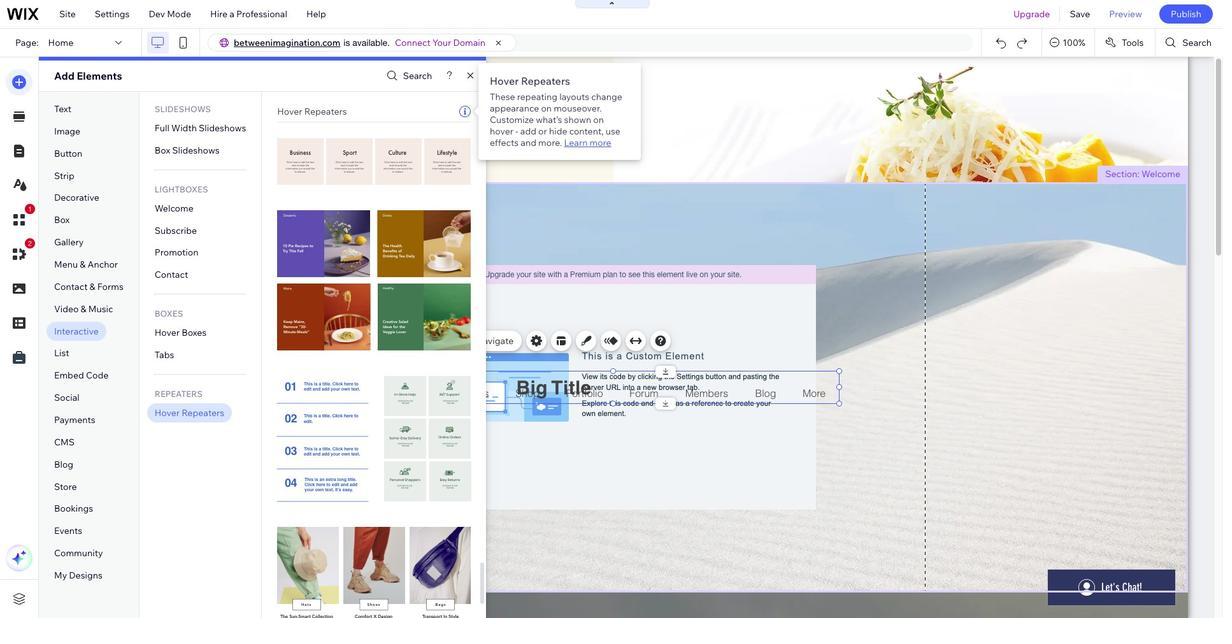 Task type: describe. For each thing, give the bounding box(es) containing it.
hire a professional
[[210, 8, 287, 20]]

events
[[54, 526, 82, 537]]

full
[[155, 122, 170, 134]]

designs
[[69, 570, 103, 581]]

menu for horizontal menu
[[429, 361, 450, 371]]

contact for contact & forms
[[54, 281, 88, 293]]

1 horizontal spatial search button
[[1157, 29, 1224, 57]]

full width slideshows
[[155, 122, 246, 134]]

add
[[521, 126, 537, 137]]

effects
[[490, 137, 519, 149]]

forms
[[97, 281, 124, 293]]

anchor
[[88, 259, 118, 270]]

shown
[[565, 114, 592, 126]]

connect
[[395, 37, 431, 48]]

embed
[[54, 370, 84, 381]]

content,
[[570, 126, 604, 137]]

menu & anchor
[[54, 259, 118, 270]]

& for menu
[[80, 259, 86, 270]]

hover inside hover repeaters these repeating layouts change appearance on mouseover. customize what's shown on hover - add or hide content, use effects and more.
[[490, 75, 519, 87]]

1 horizontal spatial on
[[594, 114, 604, 126]]

more
[[590, 137, 612, 149]]

2 button
[[6, 238, 35, 268]]

manage
[[396, 335, 430, 347]]

gallery
[[54, 237, 84, 248]]

my
[[54, 570, 67, 581]]

repeaters inside hover repeaters these repeating layouts change appearance on mouseover. customize what's shown on hover - add or hide content, use effects and more.
[[521, 75, 571, 87]]

section: welcome
[[1106, 168, 1181, 180]]

0 horizontal spatial search
[[403, 70, 432, 82]]

0 vertical spatial menu
[[54, 259, 78, 270]]

what's
[[536, 114, 563, 126]]

preview
[[1110, 8, 1143, 20]]

betweenimagination.com
[[234, 37, 341, 48]]

code
[[86, 370, 109, 381]]

more.
[[539, 137, 562, 149]]

video & music
[[54, 303, 113, 315]]

appearance
[[490, 103, 539, 114]]

1 vertical spatial slideshows
[[199, 122, 246, 134]]

navigate
[[477, 335, 514, 347]]

help
[[307, 8, 326, 20]]

publish button
[[1160, 4, 1214, 24]]

contact for contact
[[155, 269, 188, 281]]

store
[[54, 481, 77, 493]]

button
[[54, 148, 82, 159]]

box for box slideshows
[[155, 145, 170, 156]]

bookings
[[54, 503, 93, 515]]

1 vertical spatial boxes
[[182, 327, 207, 339]]

box slideshows
[[155, 145, 220, 156]]

professional
[[237, 8, 287, 20]]

subscribe
[[155, 225, 197, 236]]

& for contact
[[90, 281, 95, 293]]

customize
[[490, 114, 534, 126]]

use
[[606, 126, 621, 137]]

section:
[[1106, 168, 1140, 180]]

0 vertical spatial slideshows
[[155, 104, 211, 114]]

home
[[48, 37, 73, 48]]

upgrade
[[1014, 8, 1051, 20]]

save
[[1071, 8, 1091, 20]]

payments
[[54, 414, 95, 426]]

0 vertical spatial boxes
[[155, 309, 183, 319]]

site
[[59, 8, 76, 20]]

horizontal
[[391, 361, 428, 371]]

a
[[230, 8, 235, 20]]

0 vertical spatial welcome
[[1142, 168, 1181, 180]]

or
[[539, 126, 547, 137]]

manage menu
[[396, 335, 456, 347]]

video
[[54, 303, 79, 315]]

100% button
[[1043, 29, 1095, 57]]

elements
[[77, 69, 122, 82]]



Task type: vqa. For each thing, say whether or not it's contained in the screenshot.
middle Menu
yes



Task type: locate. For each thing, give the bounding box(es) containing it.
slideshows
[[155, 104, 211, 114], [199, 122, 246, 134], [172, 145, 220, 156]]

1 horizontal spatial hover repeaters
[[278, 106, 347, 117]]

1 horizontal spatial box
[[155, 145, 170, 156]]

lightboxes
[[155, 184, 208, 194]]

box for box
[[54, 214, 70, 226]]

& for video
[[81, 303, 86, 315]]

tabs
[[155, 349, 174, 361]]

0 vertical spatial search button
[[1157, 29, 1224, 57]]

contact up the video
[[54, 281, 88, 293]]

menu
[[54, 259, 78, 270], [432, 335, 456, 347], [429, 361, 450, 371]]

0 horizontal spatial on
[[541, 103, 552, 114]]

hide
[[549, 126, 568, 137]]

blog
[[54, 459, 73, 470]]

publish
[[1172, 8, 1202, 20]]

contact down promotion
[[155, 269, 188, 281]]

width
[[172, 122, 197, 134]]

1 vertical spatial hover repeaters
[[155, 407, 224, 419]]

slideshows down full width slideshows on the left top of the page
[[172, 145, 220, 156]]

1 vertical spatial &
[[90, 281, 95, 293]]

0 vertical spatial &
[[80, 259, 86, 270]]

1 horizontal spatial welcome
[[1142, 168, 1181, 180]]

social
[[54, 392, 79, 404]]

1 vertical spatial menu
[[432, 335, 456, 347]]

0 horizontal spatial box
[[54, 214, 70, 226]]

learn
[[565, 137, 588, 149]]

hover repeaters these repeating layouts change appearance on mouseover. customize what's shown on hover - add or hide content, use effects and more.
[[490, 75, 623, 149]]

layouts
[[560, 91, 590, 103]]

your
[[433, 37, 452, 48]]

these
[[490, 91, 516, 103]]

available.
[[353, 38, 390, 48]]

text
[[54, 103, 71, 115]]

menu for manage menu
[[432, 335, 456, 347]]

mouseover.
[[554, 103, 602, 114]]

&
[[80, 259, 86, 270], [90, 281, 95, 293], [81, 303, 86, 315]]

welcome right "section:"
[[1142, 168, 1181, 180]]

1 horizontal spatial contact
[[155, 269, 188, 281]]

contact & forms
[[54, 281, 124, 293]]

is
[[344, 38, 350, 48]]

0 horizontal spatial hover repeaters
[[155, 407, 224, 419]]

0 horizontal spatial welcome
[[155, 203, 194, 214]]

slideshows right width
[[199, 122, 246, 134]]

on
[[541, 103, 552, 114], [594, 114, 604, 126]]

search button down publish button
[[1157, 29, 1224, 57]]

2 vertical spatial slideshows
[[172, 145, 220, 156]]

box down the full
[[155, 145, 170, 156]]

1 vertical spatial search button
[[384, 67, 432, 85]]

image
[[54, 125, 80, 137]]

is available. connect your domain
[[344, 37, 486, 48]]

horizontal menu
[[391, 361, 450, 371]]

search down is available. connect your domain
[[403, 70, 432, 82]]

menu down 'manage menu'
[[429, 361, 450, 371]]

100%
[[1063, 37, 1086, 48]]

cms
[[54, 437, 75, 448]]

add elements
[[54, 69, 122, 82]]

save button
[[1061, 0, 1101, 28]]

dev mode
[[149, 8, 191, 20]]

hover repeaters
[[278, 106, 347, 117], [155, 407, 224, 419]]

hover
[[490, 126, 514, 137]]

1
[[28, 205, 32, 213]]

on left use
[[594, 114, 604, 126]]

0 horizontal spatial contact
[[54, 281, 88, 293]]

preview button
[[1101, 0, 1153, 28]]

box up gallery
[[54, 214, 70, 226]]

welcome
[[1142, 168, 1181, 180], [155, 203, 194, 214]]

on up the "or"
[[541, 103, 552, 114]]

tools
[[1123, 37, 1145, 48]]

domain
[[454, 37, 486, 48]]

& left anchor
[[80, 259, 86, 270]]

0 vertical spatial search
[[1183, 37, 1213, 48]]

interactive
[[54, 326, 99, 337]]

mode
[[167, 8, 191, 20]]

menu down gallery
[[54, 259, 78, 270]]

promotion
[[155, 247, 199, 258]]

hover
[[490, 75, 519, 87], [278, 106, 303, 117], [155, 327, 180, 339], [155, 407, 180, 419]]

my designs
[[54, 570, 103, 581]]

welcome down lightboxes
[[155, 203, 194, 214]]

decorative
[[54, 192, 99, 204]]

0 vertical spatial box
[[155, 145, 170, 156]]

repeaters
[[521, 75, 571, 87], [305, 106, 347, 117], [155, 389, 203, 399], [182, 407, 224, 419]]

box
[[155, 145, 170, 156], [54, 214, 70, 226]]

2 vertical spatial &
[[81, 303, 86, 315]]

1 vertical spatial search
[[403, 70, 432, 82]]

search down publish button
[[1183, 37, 1213, 48]]

and
[[521, 137, 537, 149]]

0 horizontal spatial search button
[[384, 67, 432, 85]]

& left forms
[[90, 281, 95, 293]]

add
[[54, 69, 75, 82]]

slideshows up width
[[155, 104, 211, 114]]

1 vertical spatial welcome
[[155, 203, 194, 214]]

search
[[1183, 37, 1213, 48], [403, 70, 432, 82]]

2 vertical spatial menu
[[429, 361, 450, 371]]

music
[[88, 303, 113, 315]]

learn more
[[565, 137, 612, 149]]

1 horizontal spatial search
[[1183, 37, 1213, 48]]

change
[[592, 91, 623, 103]]

strip
[[54, 170, 74, 181]]

1 button
[[6, 204, 35, 233]]

hover boxes
[[155, 327, 207, 339]]

& right the video
[[81, 303, 86, 315]]

list
[[54, 348, 69, 359]]

hire
[[210, 8, 228, 20]]

dev
[[149, 8, 165, 20]]

community
[[54, 548, 103, 559]]

boxes
[[155, 309, 183, 319], [182, 327, 207, 339]]

0 vertical spatial hover repeaters
[[278, 106, 347, 117]]

search button down connect
[[384, 67, 432, 85]]

settings
[[95, 8, 130, 20]]

tools button
[[1096, 29, 1156, 57]]

-
[[516, 126, 519, 137]]

embed code
[[54, 370, 109, 381]]

2
[[28, 240, 32, 247]]

1 vertical spatial box
[[54, 214, 70, 226]]

menu right the manage
[[432, 335, 456, 347]]



